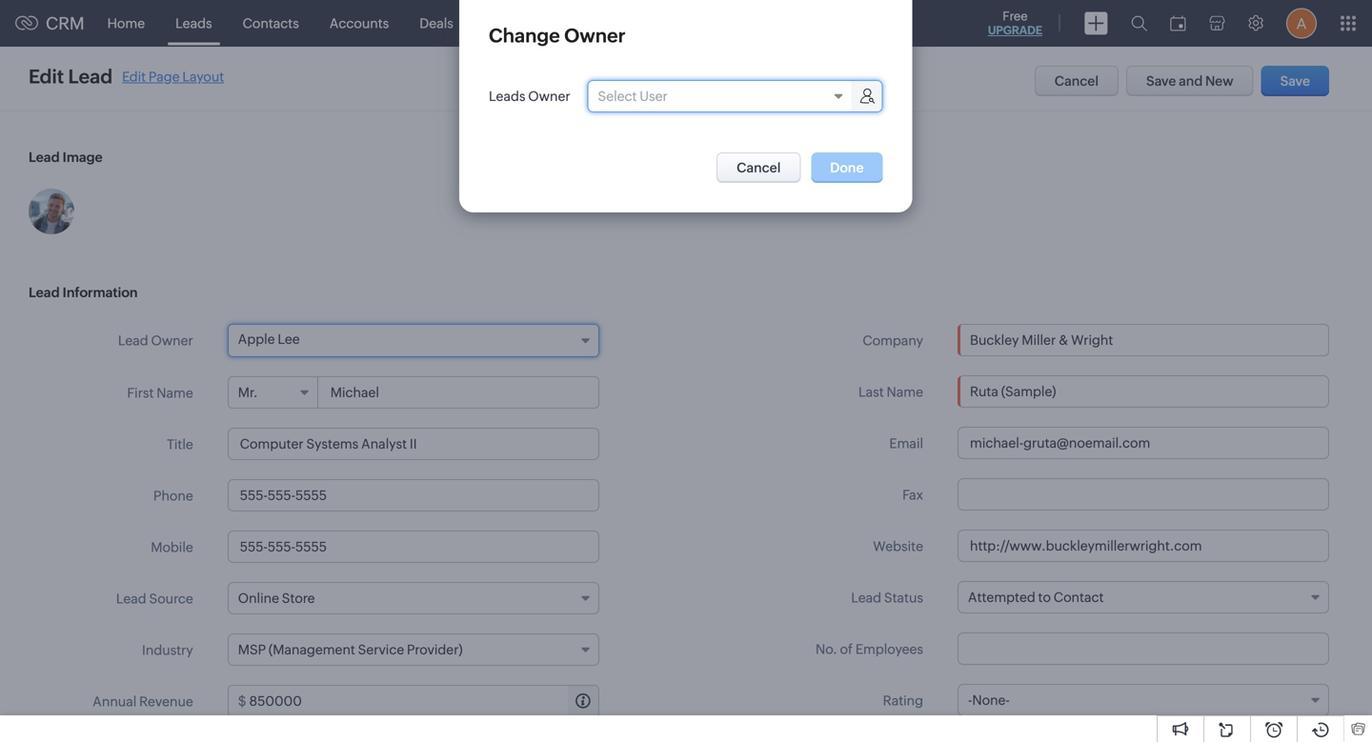 Task type: vqa. For each thing, say whether or not it's contained in the screenshot.
left 2023
no



Task type: describe. For each thing, give the bounding box(es) containing it.
leads link
[[160, 0, 227, 46]]

and
[[1179, 73, 1203, 89]]

create menu element
[[1073, 0, 1120, 46]]

save button
[[1261, 66, 1329, 96]]

lead for lead image
[[29, 150, 60, 165]]

edit inside edit lead edit page layout
[[122, 69, 146, 84]]

image
[[63, 150, 103, 165]]

industry
[[142, 643, 193, 658]]

leads for leads owner
[[489, 89, 526, 104]]

owner for leads owner
[[528, 89, 570, 104]]

change owner
[[489, 25, 626, 47]]

accounts link
[[314, 0, 404, 46]]

first name
[[127, 385, 193, 401]]

crm
[[46, 14, 84, 33]]

annual
[[93, 694, 137, 709]]

create menu image
[[1084, 12, 1108, 35]]

lead owner
[[118, 333, 193, 348]]

lead image
[[29, 150, 103, 165]]

lead for lead owner
[[118, 333, 148, 348]]

phone
[[153, 488, 193, 504]]

deals
[[420, 16, 454, 31]]

1 horizontal spatial cancel
[[1055, 73, 1099, 89]]

lead for lead information
[[29, 285, 60, 300]]

accounts
[[330, 16, 389, 31]]

lead for lead status
[[851, 590, 882, 606]]

layout
[[182, 69, 224, 84]]

new
[[1206, 73, 1234, 89]]

free
[[1003, 9, 1028, 23]]

status
[[884, 590, 923, 606]]

employees
[[856, 642, 923, 657]]

save for save
[[1280, 73, 1310, 89]]

search element
[[1120, 0, 1159, 47]]

first
[[127, 385, 154, 401]]

last
[[859, 385, 884, 400]]

owner for lead owner
[[151, 333, 193, 348]]

owner for change owner
[[564, 25, 626, 47]]

name for first name
[[157, 385, 193, 401]]

annual revenue
[[93, 694, 193, 709]]

crm link
[[15, 14, 84, 33]]

search image
[[1131, 15, 1147, 31]]

edit lead edit page layout
[[29, 66, 224, 88]]

lead information
[[29, 285, 138, 300]]

save and new
[[1146, 73, 1234, 89]]

user
[[640, 89, 668, 104]]

1 horizontal spatial cancel button
[[1035, 66, 1119, 96]]

tasks
[[484, 16, 518, 31]]

website
[[873, 539, 923, 554]]

title
[[167, 437, 193, 452]]

information
[[63, 285, 138, 300]]

lead source
[[116, 591, 193, 607]]

fax
[[903, 487, 923, 503]]

change
[[489, 25, 560, 47]]



Task type: locate. For each thing, give the bounding box(es) containing it.
2 save from the left
[[1280, 73, 1310, 89]]

save right new
[[1280, 73, 1310, 89]]

lead left the image
[[29, 150, 60, 165]]

last name
[[859, 385, 923, 400]]

0 horizontal spatial save
[[1146, 73, 1176, 89]]

no.
[[816, 642, 837, 657]]

$
[[238, 694, 246, 709]]

source
[[149, 591, 193, 607]]

free upgrade
[[988, 9, 1043, 37]]

name right first
[[157, 385, 193, 401]]

revenue
[[139, 694, 193, 709]]

apple lee
[[238, 332, 300, 347]]

email
[[890, 436, 923, 451]]

save inside button
[[1146, 73, 1176, 89]]

lead up first
[[118, 333, 148, 348]]

home link
[[92, 0, 160, 46]]

save inside button
[[1280, 73, 1310, 89]]

edit down crm "link"
[[29, 66, 64, 88]]

1 horizontal spatial leads
[[489, 89, 526, 104]]

meetings link
[[533, 0, 621, 46]]

cancel button
[[1035, 66, 1119, 96], [717, 152, 801, 183]]

leads for leads
[[175, 16, 212, 31]]

None text field
[[319, 377, 598, 408], [228, 479, 599, 512], [319, 377, 598, 408], [228, 479, 599, 512]]

0 horizontal spatial cancel button
[[717, 152, 801, 183]]

apple
[[238, 332, 275, 347]]

owner up select
[[564, 25, 626, 47]]

1 horizontal spatial edit
[[122, 69, 146, 84]]

0 vertical spatial leads
[[175, 16, 212, 31]]

0 horizontal spatial leads
[[175, 16, 212, 31]]

company
[[863, 333, 923, 348]]

lead
[[68, 66, 113, 88], [29, 150, 60, 165], [29, 285, 60, 300], [118, 333, 148, 348], [851, 590, 882, 606], [116, 591, 146, 607]]

lead left status on the bottom of the page
[[851, 590, 882, 606]]

save and new button
[[1126, 66, 1254, 96]]

1 vertical spatial cancel
[[737, 160, 781, 175]]

calendar image
[[1170, 16, 1186, 31]]

name
[[887, 385, 923, 400], [157, 385, 193, 401]]

cancel down create menu icon at the top right of page
[[1055, 73, 1099, 89]]

edit
[[29, 66, 64, 88], [122, 69, 146, 84]]

cancel button down create menu icon at the top right of page
[[1035, 66, 1119, 96]]

contacts link
[[227, 0, 314, 46]]

upgrade
[[988, 24, 1043, 37]]

2 vertical spatial owner
[[151, 333, 193, 348]]

leads owner
[[489, 89, 570, 104]]

meetings
[[548, 16, 606, 31]]

lead down 'crm'
[[68, 66, 113, 88]]

1 vertical spatial owner
[[528, 89, 570, 104]]

save left and
[[1146, 73, 1176, 89]]

lead left source
[[116, 591, 146, 607]]

leads up layout
[[175, 16, 212, 31]]

contacts
[[243, 16, 299, 31]]

0 horizontal spatial cancel
[[737, 160, 781, 175]]

lead status
[[851, 590, 923, 606]]

name for last name
[[887, 385, 923, 400]]

0 vertical spatial cancel
[[1055, 73, 1099, 89]]

cancel
[[1055, 73, 1099, 89], [737, 160, 781, 175]]

save
[[1146, 73, 1176, 89], [1280, 73, 1310, 89]]

None text field
[[958, 375, 1329, 408], [958, 427, 1329, 459], [228, 428, 599, 460], [958, 478, 1329, 511], [958, 530, 1329, 562], [228, 531, 599, 563], [958, 633, 1329, 665], [249, 686, 598, 717], [958, 375, 1329, 408], [958, 427, 1329, 459], [228, 428, 599, 460], [958, 478, 1329, 511], [958, 530, 1329, 562], [228, 531, 599, 563], [958, 633, 1329, 665], [249, 686, 598, 717]]

page
[[149, 69, 180, 84]]

select user
[[598, 89, 668, 104]]

0 vertical spatial cancel button
[[1035, 66, 1119, 96]]

owner up 'first name'
[[151, 333, 193, 348]]

select
[[598, 89, 637, 104]]

1 save from the left
[[1146, 73, 1176, 89]]

1 horizontal spatial name
[[887, 385, 923, 400]]

0 horizontal spatial name
[[157, 385, 193, 401]]

home
[[107, 16, 145, 31]]

cancel button down select user field
[[717, 152, 801, 183]]

leads down change in the left of the page
[[489, 89, 526, 104]]

0 horizontal spatial edit
[[29, 66, 64, 88]]

edit left page
[[122, 69, 146, 84]]

1 horizontal spatial save
[[1280, 73, 1310, 89]]

lee
[[278, 332, 300, 347]]

cancel down select user field
[[737, 160, 781, 175]]

Select User field
[[589, 81, 882, 111]]

lead left 'information'
[[29, 285, 60, 300]]

name right last
[[887, 385, 923, 400]]

mobile
[[151, 540, 193, 555]]

owner
[[564, 25, 626, 47], [528, 89, 570, 104], [151, 333, 193, 348]]

of
[[840, 642, 853, 657]]

edit page layout link
[[122, 69, 224, 84]]

lead for lead source
[[116, 591, 146, 607]]

0 vertical spatial owner
[[564, 25, 626, 47]]

no. of employees
[[816, 642, 923, 657]]

owner down change owner
[[528, 89, 570, 104]]

deals link
[[404, 0, 469, 46]]

image image
[[29, 189, 74, 234]]

leads
[[175, 16, 212, 31], [489, 89, 526, 104]]

1 vertical spatial leads
[[489, 89, 526, 104]]

save for save and new
[[1146, 73, 1176, 89]]

tasks link
[[469, 0, 533, 46]]

1 vertical spatial cancel button
[[717, 152, 801, 183]]

rating
[[883, 693, 923, 709]]



